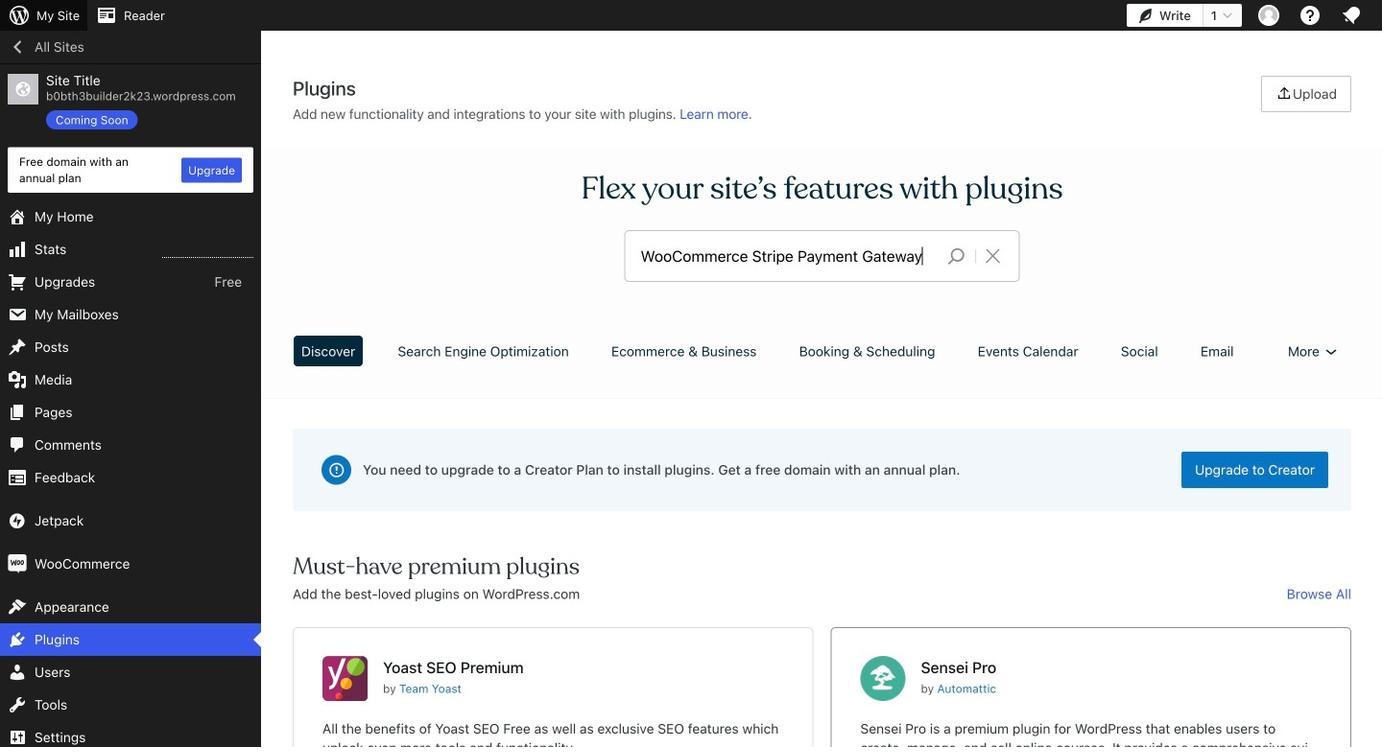 Task type: locate. For each thing, give the bounding box(es) containing it.
2 img image from the top
[[8, 555, 27, 574]]

None search field
[[625, 231, 1019, 281]]

0 vertical spatial img image
[[8, 512, 27, 531]]

Search search field
[[641, 231, 933, 281]]

1 vertical spatial img image
[[8, 555, 27, 574]]

img image
[[8, 512, 27, 531], [8, 555, 27, 574]]

2 plugin icon image from the left
[[861, 657, 906, 702]]

my profile image
[[1258, 5, 1280, 26]]

0 horizontal spatial plugin icon image
[[323, 657, 368, 702]]

plugin icon image
[[323, 657, 368, 702], [861, 657, 906, 702]]

manage your notifications image
[[1340, 4, 1363, 27]]

1 horizontal spatial plugin icon image
[[861, 657, 906, 702]]

main content
[[286, 76, 1358, 748]]



Task type: vqa. For each thing, say whether or not it's contained in the screenshot.
My Profile image
yes



Task type: describe. For each thing, give the bounding box(es) containing it.
help image
[[1299, 4, 1322, 27]]

1 plugin icon image from the left
[[323, 657, 368, 702]]

highest hourly views 0 image
[[162, 246, 253, 258]]

1 img image from the top
[[8, 512, 27, 531]]

close search image
[[969, 245, 1017, 268]]



